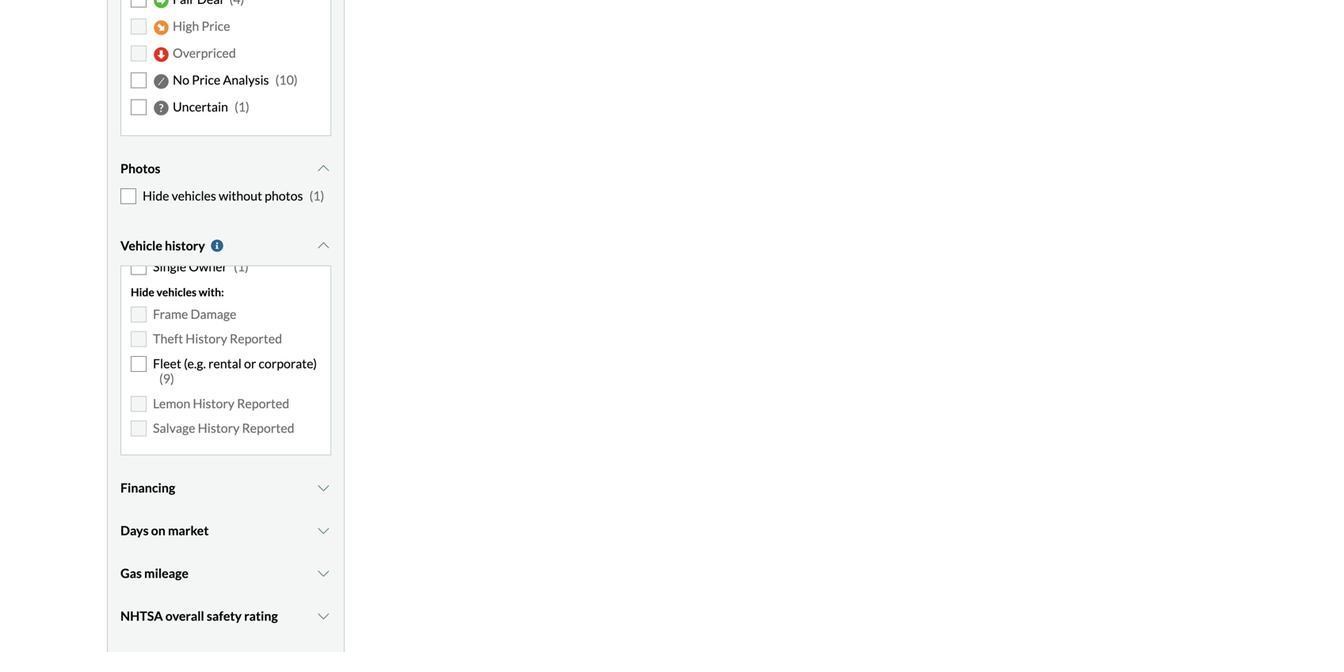 Task type: vqa. For each thing, say whether or not it's contained in the screenshot.
"qualification"
no



Task type: locate. For each thing, give the bounding box(es) containing it.
history down lemon history reported
[[198, 421, 239, 436]]

chevron down image
[[316, 239, 331, 252], [316, 482, 331, 495]]

3 chevron down image from the top
[[316, 568, 331, 580]]

1 vertical spatial reported
[[237, 396, 289, 411]]

history
[[186, 331, 227, 347], [193, 396, 235, 411], [198, 421, 239, 436]]

0 vertical spatial history
[[186, 331, 227, 347]]

theft
[[153, 331, 183, 347]]

history for salvage
[[198, 421, 239, 436]]

salvage history reported
[[153, 421, 294, 436]]

(e.g.
[[184, 356, 206, 371]]

hide vehicles with:
[[131, 286, 224, 299]]

(1) right photos
[[309, 188, 324, 204]]

price right no
[[192, 72, 220, 87]]

1 vertical spatial price
[[192, 72, 220, 87]]

hide vehicles without photos (1)
[[143, 188, 324, 204]]

financing
[[120, 480, 175, 496]]

2 vertical spatial history
[[198, 421, 239, 436]]

1 vertical spatial hide
[[131, 286, 154, 299]]

2 vertical spatial (1)
[[234, 259, 249, 274]]

hide down photos
[[143, 188, 169, 204]]

1 chevron down image from the top
[[316, 239, 331, 252]]

overpriced
[[173, 45, 236, 60]]

0 vertical spatial price
[[202, 18, 230, 34]]

no price analysis (10)
[[173, 72, 298, 87]]

rating
[[244, 609, 278, 624]]

chevron down image
[[316, 162, 331, 175], [316, 525, 331, 537], [316, 568, 331, 580], [316, 610, 331, 623]]

rental
[[208, 356, 242, 371]]

market
[[168, 523, 209, 539]]

price for high
[[202, 18, 230, 34]]

1 vertical spatial (1)
[[309, 188, 324, 204]]

1 chevron down image from the top
[[316, 162, 331, 175]]

salvage
[[153, 421, 195, 436]]

analysis
[[223, 72, 269, 87]]

0 vertical spatial chevron down image
[[316, 239, 331, 252]]

chevron down image inside days on market dropdown button
[[316, 525, 331, 537]]

chevron down image inside photos dropdown button
[[316, 162, 331, 175]]

vehicles up frame at the left top
[[157, 286, 197, 299]]

reported up or
[[230, 331, 282, 347]]

2 chevron down image from the top
[[316, 482, 331, 495]]

chevron down image inside the vehicle history dropdown button
[[316, 239, 331, 252]]

price
[[202, 18, 230, 34], [192, 72, 220, 87]]

chevron down image inside the gas mileage dropdown button
[[316, 568, 331, 580]]

damage
[[190, 307, 236, 322]]

0 vertical spatial reported
[[230, 331, 282, 347]]

2 chevron down image from the top
[[316, 525, 331, 537]]

reported
[[230, 331, 282, 347], [237, 396, 289, 411], [242, 421, 294, 436]]

chevron down image inside nhtsa overall safety rating dropdown button
[[316, 610, 331, 623]]

hide for hide vehicles without photos (1)
[[143, 188, 169, 204]]

price up overpriced on the left of page
[[202, 18, 230, 34]]

4 chevron down image from the top
[[316, 610, 331, 623]]

history down damage
[[186, 331, 227, 347]]

1 vertical spatial chevron down image
[[316, 482, 331, 495]]

vehicle history
[[120, 238, 205, 253]]

(1) down analysis
[[234, 99, 249, 114]]

hide up frame at the left top
[[131, 286, 154, 299]]

fleet (e.g. rental or corporate) (9)
[[153, 356, 317, 387]]

reported for theft history reported
[[230, 331, 282, 347]]

single
[[153, 259, 186, 274]]

(1) right owner
[[234, 259, 249, 274]]

chevron down image for gas mileage
[[316, 568, 331, 580]]

1 vertical spatial history
[[193, 396, 235, 411]]

history up salvage history reported
[[193, 396, 235, 411]]

photos
[[120, 161, 160, 176]]

chevron down image inside financing dropdown button
[[316, 482, 331, 495]]

price for no
[[192, 72, 220, 87]]

hide
[[143, 188, 169, 204], [131, 286, 154, 299]]

reported down lemon history reported
[[242, 421, 294, 436]]

vehicles
[[172, 188, 216, 204], [157, 286, 197, 299]]

2 vertical spatial reported
[[242, 421, 294, 436]]

fleet
[[153, 356, 181, 371]]

reported down or
[[237, 396, 289, 411]]

(1)
[[234, 99, 249, 114], [309, 188, 324, 204], [234, 259, 249, 274]]

0 vertical spatial hide
[[143, 188, 169, 204]]

vehicles for with:
[[157, 286, 197, 299]]

corporate)
[[259, 356, 317, 371]]

history
[[165, 238, 205, 253]]

gas mileage
[[120, 566, 189, 581]]

lemon
[[153, 396, 190, 411]]

days on market
[[120, 523, 209, 539]]

vehicles left without
[[172, 188, 216, 204]]

0 vertical spatial vehicles
[[172, 188, 216, 204]]

nhtsa overall safety rating
[[120, 609, 278, 624]]

1 vertical spatial vehicles
[[157, 286, 197, 299]]

hide for hide vehicles with:
[[131, 286, 154, 299]]



Task type: describe. For each thing, give the bounding box(es) containing it.
uncertain
[[173, 99, 228, 114]]

or
[[244, 356, 256, 371]]

days on market button
[[120, 511, 331, 551]]

no
[[173, 72, 189, 87]]

days
[[120, 523, 149, 539]]

gas mileage button
[[120, 554, 331, 594]]

high
[[173, 18, 199, 34]]

chevron down image for nhtsa overall safety rating
[[316, 610, 331, 623]]

history for theft
[[186, 331, 227, 347]]

theft history reported
[[153, 331, 282, 347]]

reported for salvage history reported
[[242, 421, 294, 436]]

info circle image
[[209, 239, 225, 252]]

owner
[[189, 259, 227, 274]]

photos
[[265, 188, 303, 204]]

with:
[[199, 286, 224, 299]]

overall
[[165, 609, 204, 624]]

financing button
[[120, 468, 331, 508]]

lemon history reported
[[153, 396, 289, 411]]

single owner (1)
[[153, 259, 249, 274]]

uncertain (1)
[[173, 99, 249, 114]]

chevron down image for financing dropdown button
[[316, 482, 331, 495]]

photos button
[[120, 149, 331, 189]]

safety
[[207, 609, 242, 624]]

mileage
[[144, 566, 189, 581]]

(9)
[[159, 371, 174, 387]]

vehicles for without
[[172, 188, 216, 204]]

nhtsa overall safety rating button
[[120, 597, 331, 636]]

chevron down image for photos
[[316, 162, 331, 175]]

without
[[219, 188, 262, 204]]

reported for lemon history reported
[[237, 396, 289, 411]]

frame
[[153, 307, 188, 322]]

vehicle
[[120, 238, 162, 253]]

gas
[[120, 566, 142, 581]]

nhtsa
[[120, 609, 163, 624]]

(10)
[[275, 72, 298, 87]]

frame damage
[[153, 307, 236, 322]]

chevron down image for the vehicle history dropdown button
[[316, 239, 331, 252]]

0 vertical spatial (1)
[[234, 99, 249, 114]]

vehicle history button
[[120, 226, 331, 266]]

chevron down image for days on market
[[316, 525, 331, 537]]

on
[[151, 523, 165, 539]]

high price
[[173, 18, 230, 34]]

history for lemon
[[193, 396, 235, 411]]



